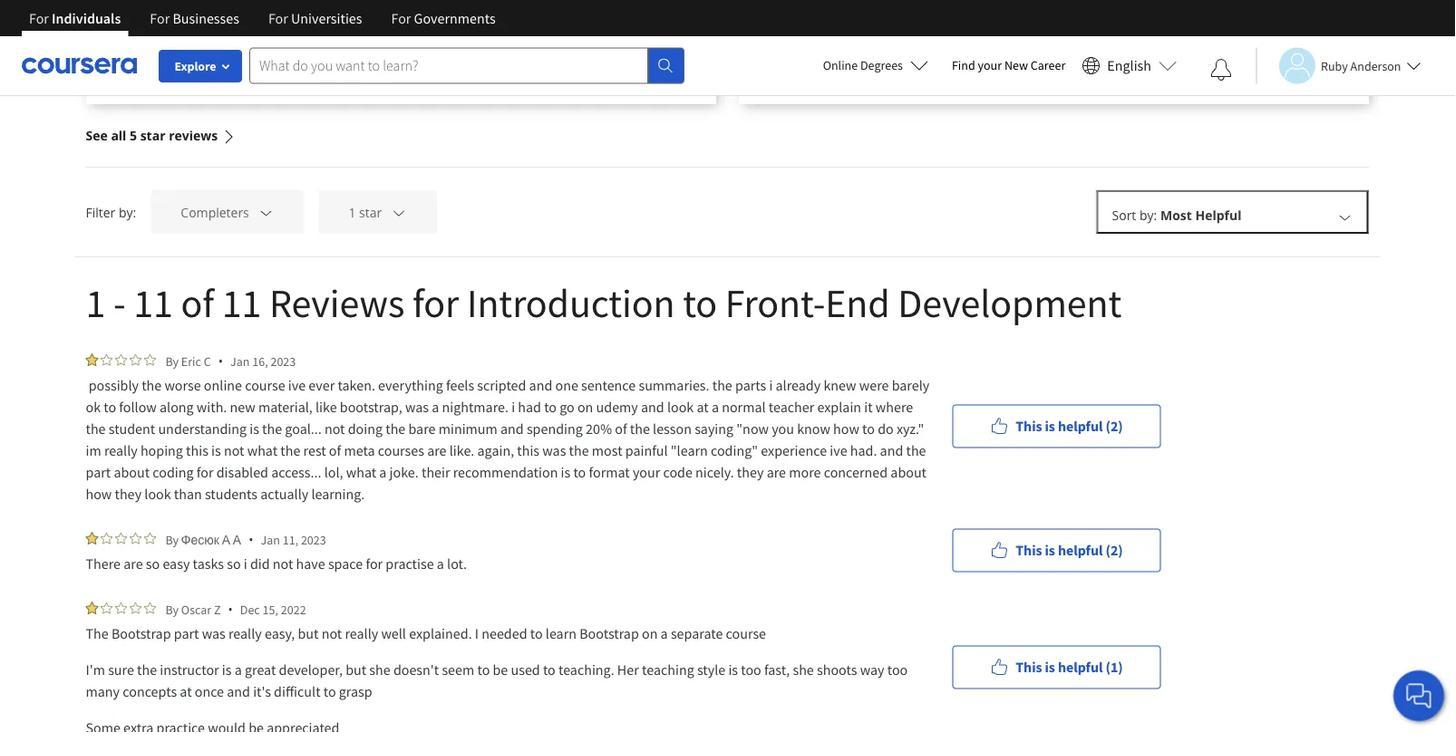 Task type: describe. For each thing, give the bounding box(es) containing it.
experience inside possibly the worse online course ive ever taken. everything feels scripted and one sentence summaries. the parts i already knew were barely ok to follow along with. new material, like bootstrap, was a nightmare. i had to go on udemy and look at a normal teacher explain it where the student understanding is the goal... not doing the bare minimum and spending 20% of the lesson saying "now you know how to do xyz." im really hoping this is not what the rest of meta courses are like. again, this was the most painful "learn coding" experience ive had. and the part about coding for disabled access... lol, what a joke. their recommendation is to format your code nicely. they are more concerned about how they look than students actually learning.
[[761, 442, 827, 460]]

sure
[[108, 661, 134, 679]]

the bootstrap part was really easy, but not really well explained. i needed to learn bootstrap on a separate course
[[86, 625, 766, 643]]

2 this from the left
[[517, 442, 540, 460]]

1 for 1 star
[[349, 204, 356, 221]]

a left "separate"
[[661, 625, 668, 643]]

the up access...
[[280, 442, 300, 460]]

minimum
[[439, 420, 498, 438]]

worse
[[165, 376, 201, 394]]

2 horizontal spatial really
[[345, 625, 378, 643]]

developer,
[[279, 661, 343, 679]]

instructor
[[160, 661, 219, 679]]

your inside "find your new career" link
[[978, 57, 1002, 73]]

basics
[[432, 0, 469, 1]]

way
[[860, 661, 885, 679]]

1 vertical spatial course
[[726, 625, 766, 643]]

the down xyz."
[[906, 442, 926, 460]]

was up the universities
[[311, 0, 334, 1]]

a up bare at the bottom of the page
[[432, 398, 439, 416]]

this is helpful (1)
[[1016, 659, 1123, 677]]

0 vertical spatial but
[[298, 625, 319, 643]]

chevron down image for 1 star
[[391, 204, 407, 221]]

where
[[876, 398, 913, 416]]

learning.
[[311, 485, 365, 503]]

helpful button
[[107, 39, 237, 83]]

chevron down image for completers
[[258, 204, 274, 221]]

this inside this is helpful (1) button
[[1016, 659, 1042, 677]]

needed
[[482, 625, 527, 643]]

0 horizontal spatial star
[[140, 127, 166, 144]]

1 too from the left
[[741, 661, 762, 679]]

reviews
[[169, 127, 218, 144]]

this is helpful (2) button for there are so easy tasks so i did not have space for practise a lot.
[[953, 529, 1161, 573]]

as
[[283, 0, 296, 1]]

1 star button
[[319, 190, 437, 234]]

at inside i'm sure the instructor is a great developer, but she doesn't seem to be used to teaching. her teaching style is too fast, she shoots way too many concepts at once and it's difficult to grasp
[[180, 683, 192, 701]]

fast,
[[764, 661, 790, 679]]

lot.
[[447, 555, 467, 573]]

lesson
[[653, 420, 692, 438]]

11,
[[283, 532, 298, 548]]

2 11 from the left
[[222, 278, 261, 328]]

by: for sort
[[1140, 207, 1157, 224]]

great inside i'm sure the instructor is a great developer, but she doesn't seem to be used to teaching. her teaching style is too fast, she shoots way too many concepts at once and it's difficult to grasp
[[245, 661, 276, 679]]

feels
[[446, 376, 474, 394]]

to inside 'overall experience was great as it was basically about basics and introduction to web development.'
[[577, 0, 590, 1]]

was down z
[[202, 625, 226, 643]]

access...
[[271, 463, 321, 482]]

1 so from the left
[[146, 555, 160, 573]]

15,
[[263, 602, 278, 618]]

her
[[617, 661, 639, 679]]

online degrees button
[[809, 45, 943, 85]]

basically
[[337, 0, 390, 1]]

find your new career link
[[943, 54, 1075, 77]]

What do you want to learn? text field
[[249, 48, 648, 84]]

2 vertical spatial of
[[329, 442, 341, 460]]

many
[[86, 683, 120, 701]]

one
[[555, 376, 578, 394]]

"now
[[737, 420, 769, 438]]

1 vertical spatial helpful
[[1196, 207, 1242, 224]]

1 vertical spatial ive
[[830, 442, 848, 460]]

1 horizontal spatial i
[[512, 398, 515, 416]]

for inside possibly the worse online course ive ever taken. everything feels scripted and one sentence summaries. the parts i already knew were barely ok to follow along with. new material, like bootstrap, was a nightmare. i had to go on udemy and look at a normal teacher explain it where the student understanding is the goal... not doing the bare minimum and spending 20% of the lesson saying "now you know how to do xyz." im really hoping this is not what the rest of meta courses are like. again, this was the most painful "learn coding" experience ive had. and the part about coding for disabled access... lol, what a joke. their recommendation is to format your code nicely. they are more concerned about how they look than students actually learning.
[[197, 463, 214, 482]]

used
[[511, 661, 540, 679]]

had.
[[850, 442, 877, 460]]

see all 5 star reviews button
[[86, 104, 236, 167]]

this for there are so easy tasks so i did not have space for practise a lot.
[[1016, 542, 1042, 560]]

your inside possibly the worse online course ive ever taken. everything feels scripted and one sentence summaries. the parts i already knew were barely ok to follow along with. new material, like bootstrap, was a nightmare. i had to go on udemy and look at a normal teacher explain it where the student understanding is the goal... not doing the bare minimum and spending 20% of the lesson saying "now you know how to do xyz." im really hoping this is not what the rest of meta courses are like. again, this was the most painful "learn coding" experience ive had. and the part about coding for disabled access... lol, what a joke. their recommendation is to format your code nicely. they are more concerned about how they look than students actually learning.
[[633, 463, 660, 482]]

1 bootstrap from the left
[[111, 625, 171, 643]]

1 star
[[349, 204, 382, 221]]

filled star image for there
[[86, 532, 98, 545]]

coding"
[[711, 442, 758, 460]]

not down like
[[325, 420, 345, 438]]

a left lot.
[[437, 555, 444, 573]]

3 helpful from the top
[[1058, 659, 1103, 677]]

filled star image for possibly
[[86, 354, 98, 366]]

disabled
[[216, 463, 268, 482]]

sort by: most helpful
[[1112, 207, 1242, 224]]

20%
[[586, 420, 612, 438]]

experience inside 'overall experience was great as it was basically about basics and introduction to web development.'
[[153, 0, 219, 1]]

show notifications image
[[1211, 59, 1232, 81]]

goal...
[[285, 420, 322, 438]]

to left learn on the bottom left of the page
[[530, 625, 543, 643]]

ever
[[309, 376, 335, 394]]

grasp
[[339, 683, 372, 701]]

1 this from the left
[[186, 442, 208, 460]]

0 horizontal spatial how
[[86, 485, 112, 503]]

but inside i'm sure the instructor is a great developer, but she doesn't seem to be used to teaching. her teaching style is too fast, she shoots way too many concepts at once and it's difficult to grasp
[[346, 661, 366, 679]]

was up businesses
[[222, 0, 246, 1]]

bootstrap,
[[340, 398, 402, 416]]

1 horizontal spatial look
[[667, 398, 694, 416]]

was down spending
[[543, 442, 566, 460]]

2 а from the left
[[233, 532, 241, 548]]

seem
[[442, 661, 475, 679]]

the down 'material,'
[[262, 420, 282, 438]]

2 bootstrap from the left
[[580, 625, 639, 643]]

1 vertical spatial they
[[115, 485, 142, 503]]

doesn't
[[393, 661, 439, 679]]

ruby anderson
[[1321, 58, 1402, 74]]

2 horizontal spatial for
[[413, 278, 459, 328]]

you
[[772, 420, 794, 438]]

about inside 'overall experience was great as it was basically about basics and introduction to web development.'
[[393, 0, 429, 1]]

oscar
[[181, 602, 211, 618]]

knew
[[824, 376, 857, 394]]

(1)
[[1106, 659, 1123, 677]]

• for this is helpful (1)
[[228, 601, 233, 618]]

individuals
[[52, 9, 121, 27]]

by inside 'by oscar z • dec 15, 2022'
[[166, 602, 179, 618]]

by eric c • jan 16, 2023
[[166, 353, 296, 370]]

for for universities
[[268, 9, 288, 27]]

actually
[[260, 485, 309, 503]]

know
[[797, 420, 831, 438]]

career
[[1031, 57, 1066, 73]]

0 horizontal spatial i
[[244, 555, 247, 573]]

(2) for there are so easy tasks so i did not have space for practise a lot.
[[1106, 542, 1123, 560]]

a up saying
[[712, 398, 719, 416]]

sort
[[1112, 207, 1137, 224]]

development.
[[107, 5, 192, 23]]

concerned
[[824, 463, 888, 482]]

for universities
[[268, 9, 362, 27]]

is inside button
[[1045, 659, 1055, 677]]

0 vertical spatial of
[[181, 278, 214, 328]]

ok
[[86, 398, 101, 416]]

2 horizontal spatial i
[[769, 376, 773, 394]]

filled star image
[[86, 602, 98, 615]]

1 а from the left
[[222, 532, 230, 548]]

shoots
[[817, 661, 857, 679]]

1 vertical spatial star
[[359, 204, 382, 221]]

anderson
[[1351, 58, 1402, 74]]

at inside possibly the worse online course ive ever taken. everything feels scripted and one sentence summaries. the parts i already knew were barely ok to follow along with. new material, like bootstrap, was a nightmare. i had to go on udemy and look at a normal teacher explain it where the student understanding is the goal... not doing the bare minimum and spending 20% of the lesson saying "now you know how to do xyz." im really hoping this is not what the rest of meta courses are like. again, this was the most painful "learn coding" experience ive had. and the part about coding for disabled access... lol, what a joke. their recommendation is to format your code nicely. they are more concerned about how they look than students actually learning.
[[697, 398, 709, 416]]

1 horizontal spatial really
[[228, 625, 262, 643]]

and up had
[[529, 376, 553, 394]]

• for this is helpful (2)
[[218, 353, 223, 370]]

did
[[250, 555, 270, 573]]

nightmare.
[[442, 398, 509, 416]]

space
[[328, 555, 363, 573]]

course inside possibly the worse online course ive ever taken. everything feels scripted and one sentence summaries. the parts i already knew were barely ok to follow along with. new material, like bootstrap, was a nightmare. i had to go on udemy and look at a normal teacher explain it where the student understanding is the goal... not doing the bare minimum and spending 20% of the lesson saying "now you know how to do xyz." im really hoping this is not what the rest of meta courses are like. again, this was the most painful "learn coding" experience ive had. and the part about coding for disabled access... lol, what a joke. their recommendation is to format your code nicely. they are more concerned about how they look than students actually learning.
[[245, 376, 285, 394]]

completers button
[[151, 190, 304, 234]]

ruby
[[1321, 58, 1348, 74]]

student
[[109, 420, 155, 438]]

to right ok
[[104, 398, 116, 416]]

explained.
[[409, 625, 472, 643]]

1 vertical spatial on
[[642, 625, 658, 643]]

it inside possibly the worse online course ive ever taken. everything feels scripted and one sentence summaries. the parts i already knew were barely ok to follow along with. new material, like bootstrap, was a nightmare. i had to go on udemy and look at a normal teacher explain it where the student understanding is the goal... not doing the bare minimum and spending 20% of the lesson saying "now you know how to do xyz." im really hoping this is not what the rest of meta courses are like. again, this was the most painful "learn coding" experience ive had. and the part about coding for disabled access... lol, what a joke. their recommendation is to format your code nicely. they are more concerned about how they look than students actually learning.
[[864, 398, 873, 416]]

helpful for possibly the worse online course ive ever taken. everything feels scripted and one sentence summaries. the parts i already knew were barely ok to follow along with. new material, like bootstrap, was a nightmare. i had to go on udemy and look at a normal teacher explain it where the student understanding is the goal... not doing the bare minimum and spending 20% of the lesson saying "now you know how to do xyz." im really hoping this is not what the rest of meta courses are like. again, this was the most painful "learn coding" experience ive had. and the part about coding for disabled access... lol, what a joke. their recommendation is to format your code nicely. they are more concerned about how they look than students actually learning.
[[1058, 418, 1103, 436]]

overall
[[107, 0, 150, 1]]

helpful inside button
[[162, 52, 208, 70]]

painful
[[626, 442, 668, 460]]

find your new career
[[952, 57, 1066, 73]]

the inside i'm sure the instructor is a great developer, but she doesn't seem to be used to teaching. her teaching style is too fast, she shoots way too many concepts at once and it's difficult to grasp
[[137, 661, 157, 679]]

to left go
[[544, 398, 557, 416]]

1 for 1 - 11 of 11 reviews for introduction to front-end development
[[86, 278, 105, 328]]

and down do
[[880, 442, 904, 460]]

the up follow
[[142, 376, 162, 394]]

1 vertical spatial •
[[249, 531, 253, 549]]

there
[[86, 555, 121, 573]]

explore button
[[159, 50, 242, 83]]

to left grasp
[[324, 683, 336, 701]]

by: for filter
[[119, 204, 136, 221]]

this is helpful (1) button
[[953, 646, 1161, 690]]

5
[[130, 127, 137, 144]]

format
[[589, 463, 630, 482]]

tasks
[[193, 555, 224, 573]]

see
[[86, 127, 108, 144]]

(2) for possibly the worse online course ive ever taken. everything feels scripted and one sentence summaries. the parts i already knew were barely ok to follow along with. new material, like bootstrap, was a nightmare. i had to go on udemy and look at a normal teacher explain it where the student understanding is the goal... not doing the bare minimum and spending 20% of the lesson saying "now you know how to do xyz." im really hoping this is not what the rest of meta courses are like. again, this was the most painful "learn coding" experience ive had. and the part about coding for disabled access... lol, what a joke. their recommendation is to format your code nicely. they are more concerned about how they look than students actually learning.
[[1106, 418, 1123, 436]]



Task type: vqa. For each thing, say whether or not it's contained in the screenshot.
more on the right bottom of the page
yes



Task type: locate. For each thing, give the bounding box(es) containing it.
2023 inside by eric c • jan 16, 2023
[[271, 353, 296, 370]]

2 this is helpful (2) from the top
[[1016, 542, 1123, 560]]

find
[[952, 57, 976, 73]]

1 vertical spatial i
[[512, 398, 515, 416]]

1 horizontal spatial •
[[228, 601, 233, 618]]

0 vertical spatial they
[[737, 463, 764, 482]]

1 inside button
[[349, 204, 356, 221]]

what down "meta"
[[346, 463, 376, 482]]

1 vertical spatial great
[[245, 661, 276, 679]]

2023 right 16,
[[271, 353, 296, 370]]

a inside i'm sure the instructor is a great developer, but she doesn't seem to be used to teaching. her teaching style is too fast, she shoots way too many concepts at once and it's difficult to grasp
[[235, 661, 242, 679]]

it down were
[[864, 398, 873, 416]]

banner navigation
[[15, 0, 510, 36]]

jan inside by eric c • jan 16, 2023
[[230, 353, 250, 370]]

2 vertical spatial by
[[166, 602, 179, 618]]

not up developer,
[[322, 625, 342, 643]]

to left web
[[577, 0, 590, 1]]

the left parts at right
[[713, 376, 733, 394]]

0 vertical spatial it
[[299, 0, 308, 1]]

0 horizontal spatial 11
[[134, 278, 173, 328]]

by up easy
[[166, 532, 179, 548]]

for left individuals
[[29, 9, 49, 27]]

experience up for businesses
[[153, 0, 219, 1]]

1 (2) from the top
[[1106, 418, 1123, 436]]

a right instructor
[[235, 661, 242, 679]]

coursera image
[[22, 51, 137, 80]]

1 horizontal spatial part
[[174, 625, 199, 643]]

great inside 'overall experience was great as it was basically about basics and introduction to web development.'
[[249, 0, 280, 1]]

helpful for there are so easy tasks so i did not have space for practise a lot.
[[1058, 542, 1103, 560]]

0 vertical spatial look
[[667, 398, 694, 416]]

this is helpful (2) for there are so easy tasks so i did not have space for practise a lot.
[[1016, 542, 1123, 560]]

1 vertical spatial how
[[86, 485, 112, 503]]

1 horizontal spatial helpful
[[1196, 207, 1242, 224]]

look down coding
[[144, 485, 171, 503]]

2 she from the left
[[793, 661, 814, 679]]

0 horizontal spatial jan
[[230, 353, 250, 370]]

the up concepts
[[137, 661, 157, 679]]

2 vertical spatial i
[[244, 555, 247, 573]]

2 this from the top
[[1016, 542, 1042, 560]]

and up again,
[[501, 420, 524, 438]]

this is helpful (2) for possibly the worse online course ive ever taken. everything feels scripted and one sentence summaries. the parts i already knew were barely ok to follow along with. new material, like bootstrap, was a nightmare. i had to go on udemy and look at a normal teacher explain it where the student understanding is the goal... not doing the bare minimum and spending 20% of the lesson saying "now you know how to do xyz." im really hoping this is not what the rest of meta courses are like. again, this was the most painful "learn coding" experience ive had. and the part about coding for disabled access... lol, what a joke. their recommendation is to format your code nicely. they are more concerned about how they look than students actually learning.
[[1016, 418, 1123, 436]]

normal
[[722, 398, 766, 416]]

helpful
[[162, 52, 208, 70], [1196, 207, 1242, 224]]

0 vertical spatial on
[[578, 398, 593, 416]]

2 vertical spatial •
[[228, 601, 233, 618]]

saying
[[695, 420, 734, 438]]

universities
[[291, 9, 362, 27]]

1 this is helpful (2) button from the top
[[953, 405, 1161, 448]]

1 she from the left
[[369, 661, 391, 679]]

0 vertical spatial for
[[413, 278, 459, 328]]

experience
[[153, 0, 219, 1], [761, 442, 827, 460]]

the up courses
[[386, 420, 406, 438]]

0 horizontal spatial course
[[245, 376, 285, 394]]

1 vertical spatial by
[[166, 532, 179, 548]]

by for so
[[166, 532, 179, 548]]

experience down you
[[761, 442, 827, 460]]

2 by from the top
[[166, 532, 179, 548]]

once
[[195, 683, 224, 701]]

degrees
[[861, 57, 903, 73]]

and inside 'overall experience was great as it was basically about basics and introduction to web development.'
[[472, 0, 495, 1]]

3 for from the left
[[268, 9, 288, 27]]

0 vertical spatial course
[[245, 376, 285, 394]]

i'm sure the instructor is a great developer, but she doesn't seem to be used to teaching. her teaching style is too fast, she shoots way too many concepts at once and it's difficult to grasp
[[86, 661, 911, 701]]

by left oscar
[[166, 602, 179, 618]]

0 horizontal spatial part
[[86, 463, 111, 482]]

1 vertical spatial this is helpful (2) button
[[953, 529, 1161, 573]]

i'm
[[86, 661, 105, 679]]

really inside possibly the worse online course ive ever taken. everything feels scripted and one sentence summaries. the parts i already knew were barely ok to follow along with. new material, like bootstrap, was a nightmare. i had to go on udemy and look at a normal teacher explain it where the student understanding is the goal... not doing the bare minimum and spending 20% of the lesson saying "now you know how to do xyz." im really hoping this is not what the rest of meta courses are like. again, this was the most painful "learn coding" experience ive had. and the part about coding for disabled access... lol, what a joke. their recommendation is to format your code nicely. they are more concerned about how they look than students actually learning.
[[104, 442, 138, 460]]

1 horizontal spatial ive
[[830, 442, 848, 460]]

most
[[1161, 207, 1192, 224]]

1 11 from the left
[[134, 278, 173, 328]]

0 horizontal spatial look
[[144, 485, 171, 503]]

1 horizontal spatial 2023
[[301, 532, 326, 548]]

recommendation
[[453, 463, 558, 482]]

great up it's
[[245, 661, 276, 679]]

online
[[204, 376, 242, 394]]

i right parts at right
[[769, 376, 773, 394]]

0 vertical spatial this
[[1016, 418, 1042, 436]]

how down im
[[86, 485, 112, 503]]

so left easy
[[146, 555, 160, 573]]

for up than
[[197, 463, 214, 482]]

the left most
[[569, 442, 589, 460]]

this is helpful (2) button for possibly the worse online course ive ever taken. everything feels scripted and one sentence summaries. the parts i already knew were barely ok to follow along with. new material, like bootstrap, was a nightmare. i had to go on udemy and look at a normal teacher explain it where the student understanding is the goal... not doing the bare minimum and spending 20% of the lesson saying "now you know how to do xyz." im really hoping this is not what the rest of meta courses are like. again, this was the most painful "learn coding" experience ive had. and the part about coding for disabled access... lol, what a joke. their recommendation is to format your code nicely. they are more concerned about how they look than students actually learning.
[[953, 405, 1161, 448]]

chevron down image inside 1 star button
[[391, 204, 407, 221]]

web
[[593, 0, 618, 1]]

chat with us image
[[1405, 682, 1434, 711]]

1 horizontal spatial for
[[366, 555, 383, 573]]

2 so from the left
[[227, 555, 241, 573]]

but down 2022
[[298, 625, 319, 643]]

1 horizontal spatial chevron down image
[[391, 204, 407, 221]]

how down explain
[[834, 420, 860, 438]]

by inside by фесюк а а • jan 11, 2023
[[166, 532, 179, 548]]

helpful right most
[[1196, 207, 1242, 224]]

2 filled star image from the top
[[86, 532, 98, 545]]

new
[[230, 398, 256, 416]]

too left fast,
[[741, 661, 762, 679]]

about down hoping
[[114, 463, 150, 482]]

filled star image
[[86, 354, 98, 366], [86, 532, 98, 545]]

than
[[174, 485, 202, 503]]

to left do
[[863, 420, 875, 438]]

for right space
[[366, 555, 383, 573]]

this up recommendation
[[517, 442, 540, 460]]

0 horizontal spatial а
[[222, 532, 230, 548]]

students
[[205, 485, 258, 503]]

ive up 'material,'
[[288, 376, 306, 394]]

of right 'rest'
[[329, 442, 341, 460]]

1 vertical spatial part
[[174, 625, 199, 643]]

jan
[[230, 353, 250, 370], [261, 532, 280, 548]]

and
[[472, 0, 495, 1], [529, 376, 553, 394], [641, 398, 664, 416], [501, 420, 524, 438], [880, 442, 904, 460], [227, 683, 250, 701]]

not up disabled in the left bottom of the page
[[224, 442, 244, 460]]

4 for from the left
[[391, 9, 411, 27]]

a left joke.
[[379, 463, 387, 482]]

the
[[86, 625, 109, 643]]

sentence
[[581, 376, 636, 394]]

11 right -
[[134, 278, 173, 328]]

None search field
[[249, 48, 685, 84]]

1
[[349, 204, 356, 221], [86, 278, 105, 328]]

material,
[[258, 398, 313, 416]]

1 helpful from the top
[[1058, 418, 1103, 436]]

by: right sort
[[1140, 207, 1157, 224]]

1 vertical spatial 2023
[[301, 532, 326, 548]]

0 horizontal spatial chevron down image
[[258, 204, 274, 221]]

along
[[160, 398, 194, 416]]

1 vertical spatial look
[[144, 485, 171, 503]]

0 horizontal spatial so
[[146, 555, 160, 573]]

they down coding"
[[737, 463, 764, 482]]

dec
[[240, 602, 260, 618]]

what up disabled in the left bottom of the page
[[247, 442, 278, 460]]

ive
[[288, 376, 306, 394], [830, 442, 848, 460]]

style
[[697, 661, 726, 679]]

part inside possibly the worse online course ive ever taken. everything feels scripted and one sentence summaries. the parts i already knew were barely ok to follow along with. new material, like bootstrap, was a nightmare. i had to go on udemy and look at a normal teacher explain it where the student understanding is the goal... not doing the bare minimum and spending 20% of the lesson saying "now you know how to do xyz." im really hoping this is not what the rest of meta courses are like. again, this was the most painful "learn coding" experience ive had. and the part about coding for disabled access... lol, what a joke. their recommendation is to format your code nicely. they are more concerned about how they look than students actually learning.
[[86, 463, 111, 482]]

2 vertical spatial for
[[366, 555, 383, 573]]

• up did
[[249, 531, 253, 549]]

1 horizontal spatial your
[[978, 57, 1002, 73]]

0 horizontal spatial helpful
[[162, 52, 208, 70]]

to right used
[[543, 661, 556, 679]]

new
[[1005, 57, 1028, 73]]

eric
[[181, 353, 201, 370]]

to left front-
[[683, 278, 717, 328]]

1 by from the top
[[166, 353, 179, 370]]

1 vertical spatial but
[[346, 661, 366, 679]]

2 horizontal spatial are
[[767, 463, 786, 482]]

really left well
[[345, 625, 378, 643]]

2 for from the left
[[150, 9, 170, 27]]

0 horizontal spatial but
[[298, 625, 319, 643]]

what
[[247, 442, 278, 460], [346, 463, 376, 482]]

• right z
[[228, 601, 233, 618]]

for governments
[[391, 9, 496, 27]]

11 up by eric c • jan 16, 2023
[[222, 278, 261, 328]]

0 horizontal spatial on
[[578, 398, 593, 416]]

0 vertical spatial i
[[769, 376, 773, 394]]

so right 'tasks'
[[227, 555, 241, 573]]

1 vertical spatial 1
[[86, 278, 105, 328]]

by
[[166, 353, 179, 370], [166, 532, 179, 548], [166, 602, 179, 618]]

1 horizontal spatial they
[[737, 463, 764, 482]]

0 horizontal spatial too
[[741, 661, 762, 679]]

it's
[[253, 683, 271, 701]]

by inside by eric c • jan 16, 2023
[[166, 353, 179, 370]]

0 horizontal spatial they
[[115, 485, 142, 503]]

for individuals
[[29, 9, 121, 27]]

they
[[737, 463, 764, 482], [115, 485, 142, 503]]

this down understanding
[[186, 442, 208, 460]]

star image
[[100, 354, 113, 366], [115, 354, 127, 366], [129, 354, 142, 366], [144, 354, 156, 366], [100, 532, 113, 545], [144, 532, 156, 545], [144, 602, 156, 615]]

1 vertical spatial of
[[615, 420, 627, 438]]

it
[[299, 0, 308, 1], [864, 398, 873, 416]]

1 this is helpful (2) from the top
[[1016, 418, 1123, 436]]

course up fast,
[[726, 625, 766, 643]]

jan inside by фесюк а а • jan 11, 2023
[[261, 532, 280, 548]]

helpful down for businesses
[[162, 52, 208, 70]]

barely
[[892, 376, 930, 394]]

3 this from the top
[[1016, 659, 1042, 677]]

of
[[181, 278, 214, 328], [615, 420, 627, 438], [329, 442, 341, 460]]

by фесюк а а • jan 11, 2023
[[166, 531, 326, 549]]

of up eric at the left
[[181, 278, 214, 328]]

1 vertical spatial experience
[[761, 442, 827, 460]]

1 horizontal spatial she
[[793, 661, 814, 679]]

reviews
[[269, 278, 405, 328]]

1 vertical spatial are
[[767, 463, 786, 482]]

i left had
[[512, 398, 515, 416]]

filter by:
[[86, 204, 136, 221]]

0 horizontal spatial by:
[[119, 204, 136, 221]]

0 horizontal spatial really
[[104, 442, 138, 460]]

1 horizontal spatial but
[[346, 661, 366, 679]]

they down hoping
[[115, 485, 142, 503]]

she up grasp
[[369, 661, 391, 679]]

lol,
[[324, 463, 343, 482]]

1 filled star image from the top
[[86, 354, 98, 366]]

1 vertical spatial filled star image
[[86, 532, 98, 545]]

2 this is helpful (2) button from the top
[[953, 529, 1161, 573]]

0 horizontal spatial about
[[114, 463, 150, 482]]

1 vertical spatial at
[[180, 683, 192, 701]]

filled star image up the there
[[86, 532, 98, 545]]

on up teaching
[[642, 625, 658, 643]]

understanding
[[158, 420, 247, 438]]

concepts
[[123, 683, 177, 701]]

0 horizontal spatial experience
[[153, 0, 219, 1]]

bare
[[409, 420, 436, 438]]

was
[[222, 0, 246, 1], [311, 0, 334, 1], [405, 398, 429, 416], [543, 442, 566, 460], [202, 625, 226, 643]]

0 vertical spatial filled star image
[[86, 354, 98, 366]]

again,
[[477, 442, 514, 460]]

to left be
[[477, 661, 490, 679]]

at up saying
[[697, 398, 709, 416]]

0 vertical spatial great
[[249, 0, 280, 1]]

• right c
[[218, 353, 223, 370]]

bootstrap up her
[[580, 625, 639, 643]]

the up the painful
[[630, 420, 650, 438]]

so
[[146, 555, 160, 573], [227, 555, 241, 573]]

look
[[667, 398, 694, 416], [144, 485, 171, 503]]

ive left had.
[[830, 442, 848, 460]]

are up their
[[427, 442, 447, 460]]

2 (2) from the top
[[1106, 542, 1123, 560]]

she right fast,
[[793, 661, 814, 679]]

jan left the 11,
[[261, 532, 280, 548]]

the up im
[[86, 420, 106, 438]]

0 horizontal spatial she
[[369, 661, 391, 679]]

their
[[422, 463, 450, 482]]

0 horizontal spatial 1
[[86, 278, 105, 328]]

0 horizontal spatial it
[[299, 0, 308, 1]]

for down the overall
[[150, 9, 170, 27]]

but
[[298, 625, 319, 643], [346, 661, 366, 679]]

this
[[1016, 418, 1042, 436], [1016, 542, 1042, 560], [1016, 659, 1042, 677]]

0 vertical spatial this is helpful (2) button
[[953, 405, 1161, 448]]

2023 right the 11,
[[301, 532, 326, 548]]

1 vertical spatial your
[[633, 463, 660, 482]]

overall experience was great as it was basically about basics and introduction to web development.
[[107, 0, 618, 23]]

filled star image up "possibly"
[[86, 354, 98, 366]]

introduction
[[467, 278, 675, 328]]

ruby anderson button
[[1256, 48, 1422, 84]]

for down as in the left top of the page
[[268, 9, 288, 27]]

this for possibly the worse online course ive ever taken. everything feels scripted and one sentence summaries. the parts i already knew were barely ok to follow along with. new material, like bootstrap, was a nightmare. i had to go on udemy and look at a normal teacher explain it where the student understanding is the goal... not doing the bare minimum and spending 20% of the lesson saying "now you know how to do xyz." im really hoping this is not what the rest of meta courses are like. again, this was the most painful "learn coding" experience ive had. and the part about coding for disabled access... lol, what a joke. their recommendation is to format your code nicely. they are more concerned about how they look than students actually learning.
[[1016, 418, 1042, 436]]

chevron down image
[[258, 204, 274, 221], [391, 204, 407, 221], [1337, 209, 1354, 225]]

star image
[[115, 532, 127, 545], [129, 532, 142, 545], [100, 602, 113, 615], [115, 602, 127, 615], [129, 602, 142, 615]]

and up lesson
[[641, 398, 664, 416]]

too right way
[[888, 661, 908, 679]]

rest
[[303, 442, 326, 460]]

0 vertical spatial what
[[247, 442, 278, 460]]

0 horizontal spatial your
[[633, 463, 660, 482]]

1 horizontal spatial at
[[697, 398, 709, 416]]

1 horizontal spatial what
[[346, 463, 376, 482]]

for left governments
[[391, 9, 411, 27]]

0 horizontal spatial are
[[124, 555, 143, 573]]

2 vertical spatial this
[[1016, 659, 1042, 677]]

1 horizontal spatial it
[[864, 398, 873, 416]]

16,
[[252, 353, 268, 370]]

to left format on the left bottom
[[574, 463, 586, 482]]

front-
[[725, 278, 825, 328]]

online
[[823, 57, 858, 73]]

really down student
[[104, 442, 138, 460]]

i
[[475, 625, 479, 643]]

0 vertical spatial ive
[[288, 376, 306, 394]]

not right did
[[273, 555, 293, 573]]

and right "basics" on the top left
[[472, 0, 495, 1]]

i left did
[[244, 555, 247, 573]]

3 by from the top
[[166, 602, 179, 618]]

more
[[789, 463, 821, 482]]

explore
[[175, 58, 216, 74]]

your down the painful
[[633, 463, 660, 482]]

1 for from the left
[[29, 9, 49, 27]]

for for governments
[[391, 9, 411, 27]]

1 horizontal spatial а
[[233, 532, 241, 548]]

doing
[[348, 420, 383, 438]]

2 too from the left
[[888, 661, 908, 679]]

1 horizontal spatial this
[[517, 442, 540, 460]]

code
[[663, 463, 693, 482]]

was up bare at the bottom of the page
[[405, 398, 429, 416]]

2023 inside by фесюк а а • jan 11, 2023
[[301, 532, 326, 548]]

this is helpful (2)
[[1016, 418, 1123, 436], [1016, 542, 1123, 560]]

1 this from the top
[[1016, 418, 1042, 436]]

at
[[697, 398, 709, 416], [180, 683, 192, 701]]

1 horizontal spatial by:
[[1140, 207, 1157, 224]]

at down instructor
[[180, 683, 192, 701]]

0 vertical spatial 2023
[[271, 353, 296, 370]]

are right the there
[[124, 555, 143, 573]]

by for worse
[[166, 353, 179, 370]]

development
[[898, 278, 1122, 328]]

it right as in the left top of the page
[[299, 0, 308, 1]]

1 vertical spatial jan
[[261, 532, 280, 548]]

end
[[825, 278, 890, 328]]

well
[[381, 625, 406, 643]]

0 horizontal spatial •
[[218, 353, 223, 370]]

2 vertical spatial are
[[124, 555, 143, 573]]

on inside possibly the worse online course ive ever taken. everything feels scripted and one sentence summaries. the parts i already knew were barely ok to follow along with. new material, like bootstrap, was a nightmare. i had to go on udemy and look at a normal teacher explain it where the student understanding is the goal... not doing the bare minimum and spending 20% of the lesson saying "now you know how to do xyz." im really hoping this is not what the rest of meta courses are like. again, this was the most painful "learn coding" experience ive had. and the part about coding for disabled access... lol, what a joke. their recommendation is to format your code nicely. they are more concerned about how they look than students actually learning.
[[578, 398, 593, 416]]

online degrees
[[823, 57, 903, 73]]

(2)
[[1106, 418, 1123, 436], [1106, 542, 1123, 560]]

1 horizontal spatial 11
[[222, 278, 261, 328]]

coding
[[153, 463, 194, 482]]

0 vertical spatial star
[[140, 127, 166, 144]]

it inside 'overall experience was great as it was basically about basics and introduction to web development.'
[[299, 0, 308, 1]]

2 helpful from the top
[[1058, 542, 1103, 560]]

0 horizontal spatial at
[[180, 683, 192, 701]]

be
[[493, 661, 508, 679]]

follow
[[119, 398, 157, 416]]

scripted
[[477, 376, 526, 394]]

0 horizontal spatial 2023
[[271, 353, 296, 370]]

z
[[214, 602, 221, 618]]

1 vertical spatial (2)
[[1106, 542, 1123, 560]]

2 horizontal spatial chevron down image
[[1337, 209, 1354, 225]]

look down summaries.
[[667, 398, 694, 416]]

part down oscar
[[174, 625, 199, 643]]

2 horizontal spatial about
[[891, 463, 927, 482]]

1 horizontal spatial how
[[834, 420, 860, 438]]

1 horizontal spatial of
[[329, 442, 341, 460]]

1 vertical spatial what
[[346, 463, 376, 482]]

0 vertical spatial 1
[[349, 204, 356, 221]]

this is helpful (2) button
[[953, 405, 1161, 448], [953, 529, 1161, 573]]

1 vertical spatial this
[[1016, 542, 1042, 560]]

for for businesses
[[150, 9, 170, 27]]

1 vertical spatial this is helpful (2)
[[1016, 542, 1123, 560]]

bootstrap up sure at the bottom of page
[[111, 625, 171, 643]]

great left as in the left top of the page
[[249, 0, 280, 1]]

and inside i'm sure the instructor is a great developer, but she doesn't seem to be used to teaching. her teaching style is too fast, she shoots way too many concepts at once and it's difficult to grasp
[[227, 683, 250, 701]]

0 horizontal spatial what
[[247, 442, 278, 460]]

for for individuals
[[29, 9, 49, 27]]

are
[[427, 442, 447, 460], [767, 463, 786, 482], [124, 555, 143, 573]]

1 horizontal spatial star
[[359, 204, 382, 221]]

are left the more
[[767, 463, 786, 482]]

1 horizontal spatial are
[[427, 442, 447, 460]]

english button
[[1075, 36, 1184, 95]]

chevron down image inside completers button
[[258, 204, 274, 221]]

and left it's
[[227, 683, 250, 701]]

most
[[592, 442, 623, 460]]

of down udemy
[[615, 420, 627, 438]]



